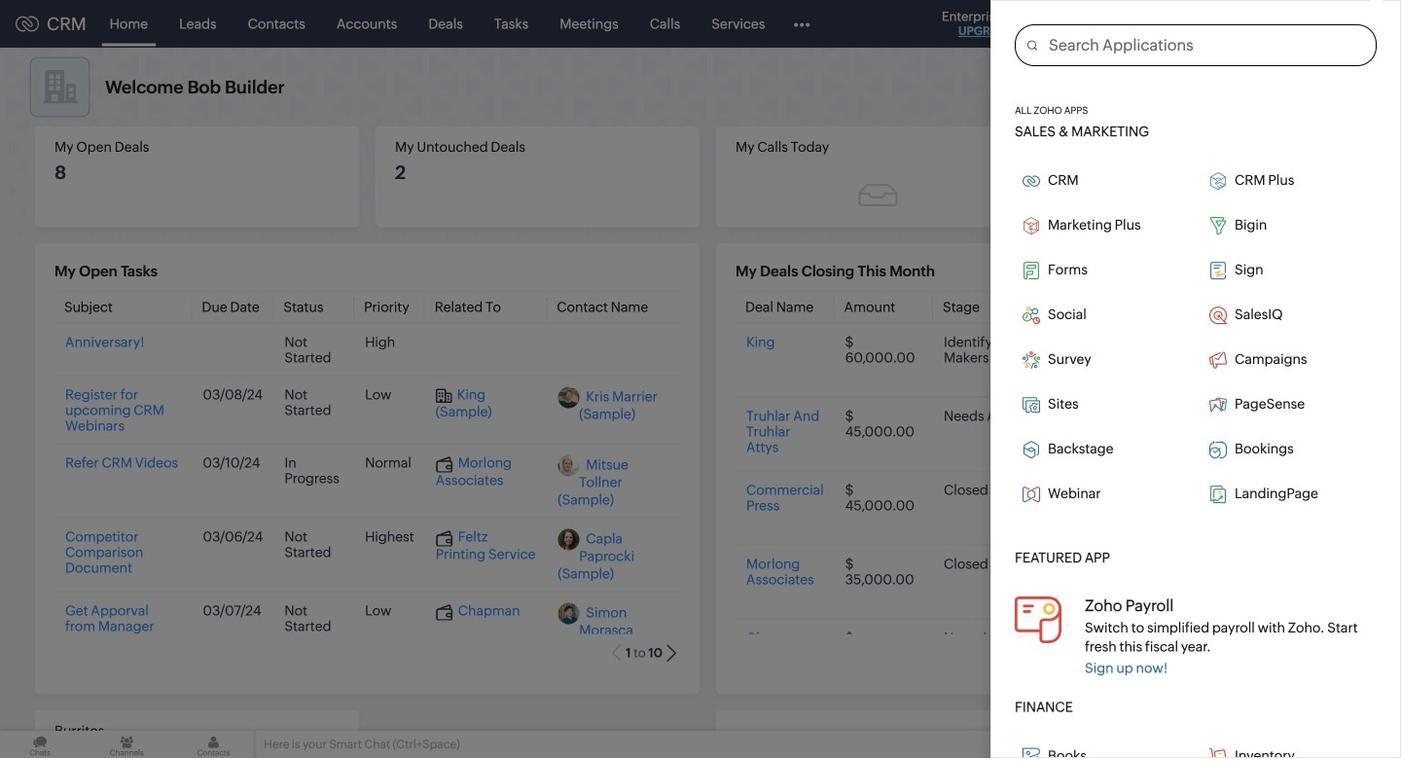 Task type: locate. For each thing, give the bounding box(es) containing it.
zoho payroll image
[[1015, 596, 1062, 643]]

profile element
[[1302, 0, 1356, 47]]

contacts image
[[174, 731, 254, 758]]

signals element
[[1146, 0, 1183, 48]]

channels image
[[87, 731, 167, 758]]

profile image
[[1314, 8, 1345, 39]]

chats image
[[0, 731, 80, 758]]



Task type: vqa. For each thing, say whether or not it's contained in the screenshot.
ADD A NOTE... field
no



Task type: describe. For each thing, give the bounding box(es) containing it.
calendar image
[[1195, 16, 1211, 32]]

logo image
[[16, 16, 39, 32]]

signals image
[[1158, 16, 1172, 32]]

create menu element
[[1059, 0, 1106, 47]]

Search Applications text field
[[1037, 25, 1376, 65]]

search element
[[1106, 0, 1146, 48]]

search image
[[1118, 16, 1135, 32]]

create menu image
[[1070, 12, 1095, 36]]



